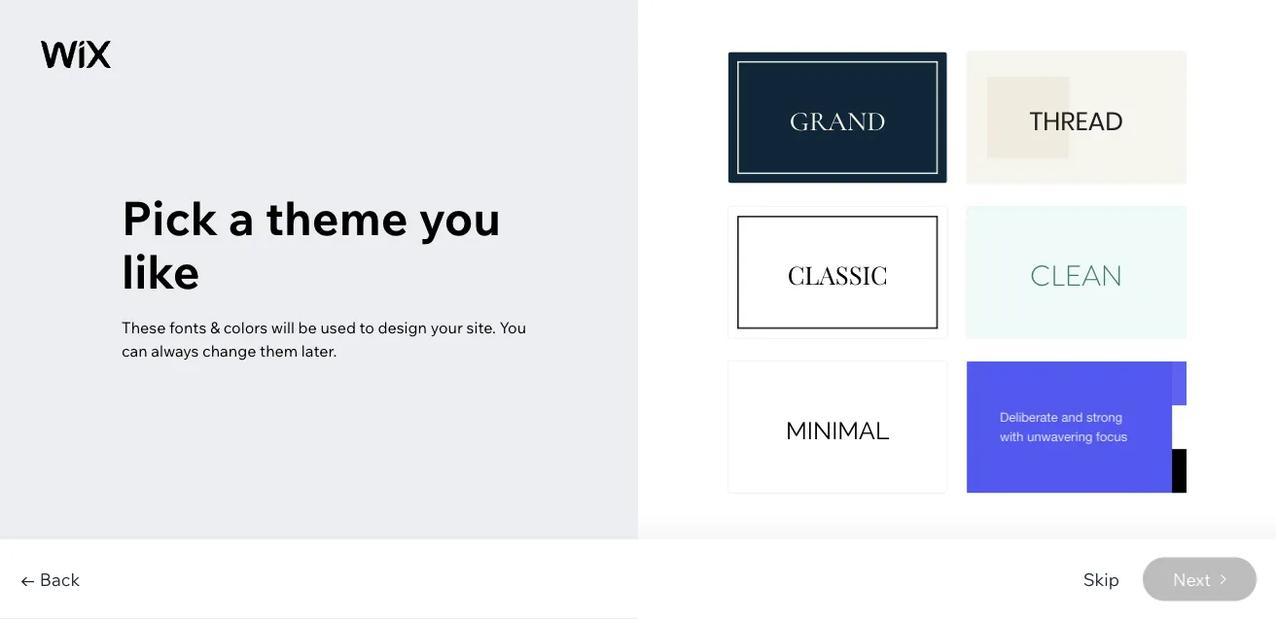 Task type: locate. For each thing, give the bounding box(es) containing it.
colors
[[224, 318, 268, 337]]

100% button
[[1001, 44, 1080, 87]]

pick a theme you like
[[122, 188, 501, 300]]

home
[[74, 57, 116, 74]]

← back
[[19, 569, 80, 591]]

connect
[[521, 56, 576, 73]]

tools
[[1122, 57, 1156, 74]]

later.
[[302, 341, 337, 360]]

them
[[260, 341, 298, 360]]

pick
[[122, 188, 218, 247]]

tools button
[[1081, 44, 1173, 87]]

focus
[[1101, 430, 1132, 445]]

theme
[[265, 188, 408, 247]]

always
[[151, 341, 199, 360]]

a
[[229, 188, 255, 247]]

site.
[[467, 318, 496, 337]]

←
[[19, 569, 36, 591]]

used
[[321, 318, 356, 337]]



Task type: vqa. For each thing, say whether or not it's contained in the screenshot.
focus
yes



Task type: describe. For each thing, give the bounding box(es) containing it.
your
[[431, 318, 463, 337]]

strong
[[1091, 411, 1127, 426]]

you
[[419, 188, 501, 247]]

connect your domain
[[521, 56, 660, 73]]

design
[[378, 318, 427, 337]]

like
[[122, 242, 200, 300]]

next
[[1174, 569, 1212, 591]]

unwavering
[[1032, 430, 1097, 445]]

change
[[203, 341, 256, 360]]

domain
[[610, 56, 660, 73]]

you
[[500, 318, 527, 337]]

your
[[579, 56, 607, 73]]

be
[[298, 318, 317, 337]]

&
[[210, 318, 220, 337]]

skip
[[1084, 569, 1120, 591]]

fonts
[[169, 318, 207, 337]]

100%
[[1032, 57, 1067, 74]]

deliberate
[[1005, 411, 1063, 426]]

to
[[360, 318, 375, 337]]

deliberate and strong with unwavering focus
[[1005, 411, 1132, 445]]

with
[[1005, 430, 1028, 445]]

and
[[1066, 411, 1088, 426]]

back
[[40, 569, 80, 591]]

will
[[271, 318, 295, 337]]

these fonts & colors will be used to design your site. you can always change them later.
[[122, 318, 527, 360]]

can
[[122, 341, 148, 360]]

these
[[122, 318, 166, 337]]



